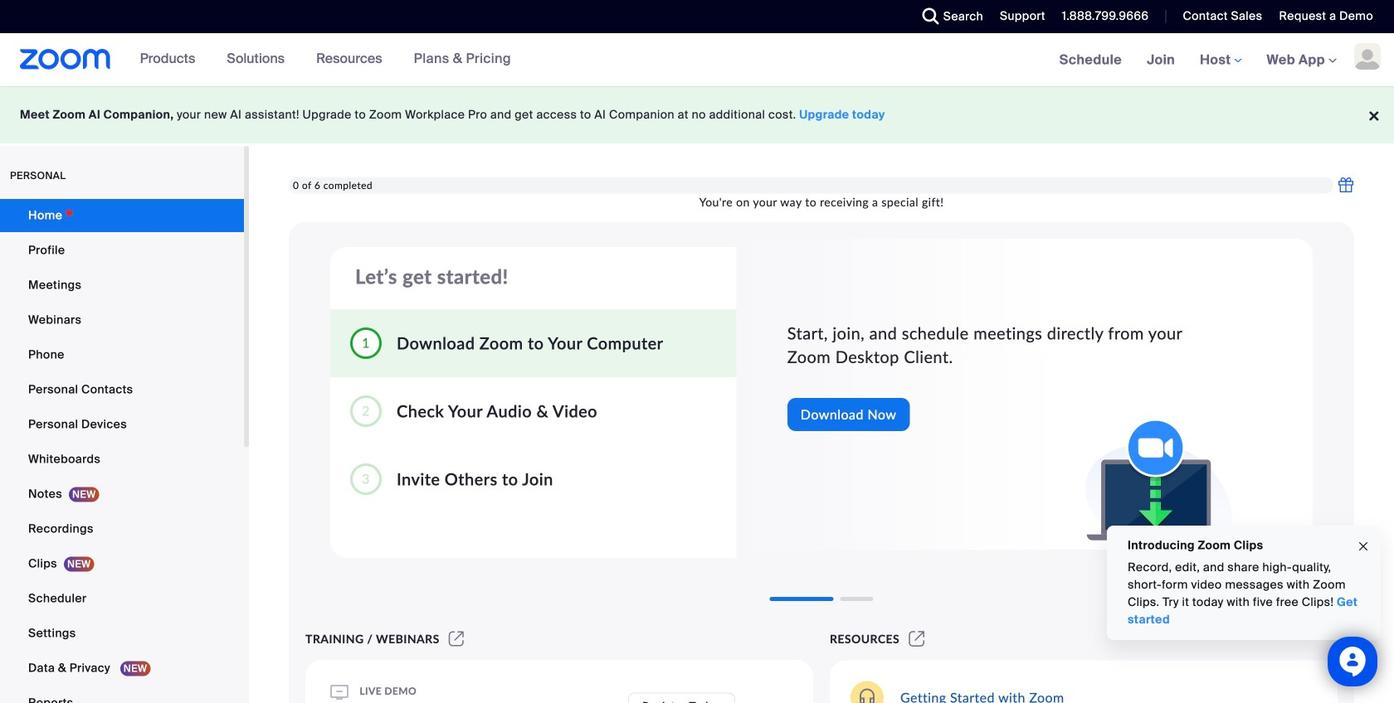 Task type: describe. For each thing, give the bounding box(es) containing it.
profile picture image
[[1355, 43, 1381, 70]]

close image
[[1357, 538, 1370, 557]]

meetings navigation
[[1047, 33, 1395, 88]]

2 window new image from the left
[[906, 633, 928, 647]]



Task type: vqa. For each thing, say whether or not it's contained in the screenshot.
recordings
no



Task type: locate. For each thing, give the bounding box(es) containing it.
window new image
[[446, 633, 467, 647], [906, 633, 928, 647]]

1 horizontal spatial window new image
[[906, 633, 928, 647]]

banner
[[0, 33, 1395, 88]]

1 window new image from the left
[[446, 633, 467, 647]]

footer
[[0, 86, 1395, 144]]

0 horizontal spatial window new image
[[446, 633, 467, 647]]

personal menu menu
[[0, 199, 244, 704]]

zoom logo image
[[20, 49, 111, 70]]

product information navigation
[[128, 33, 524, 86]]



